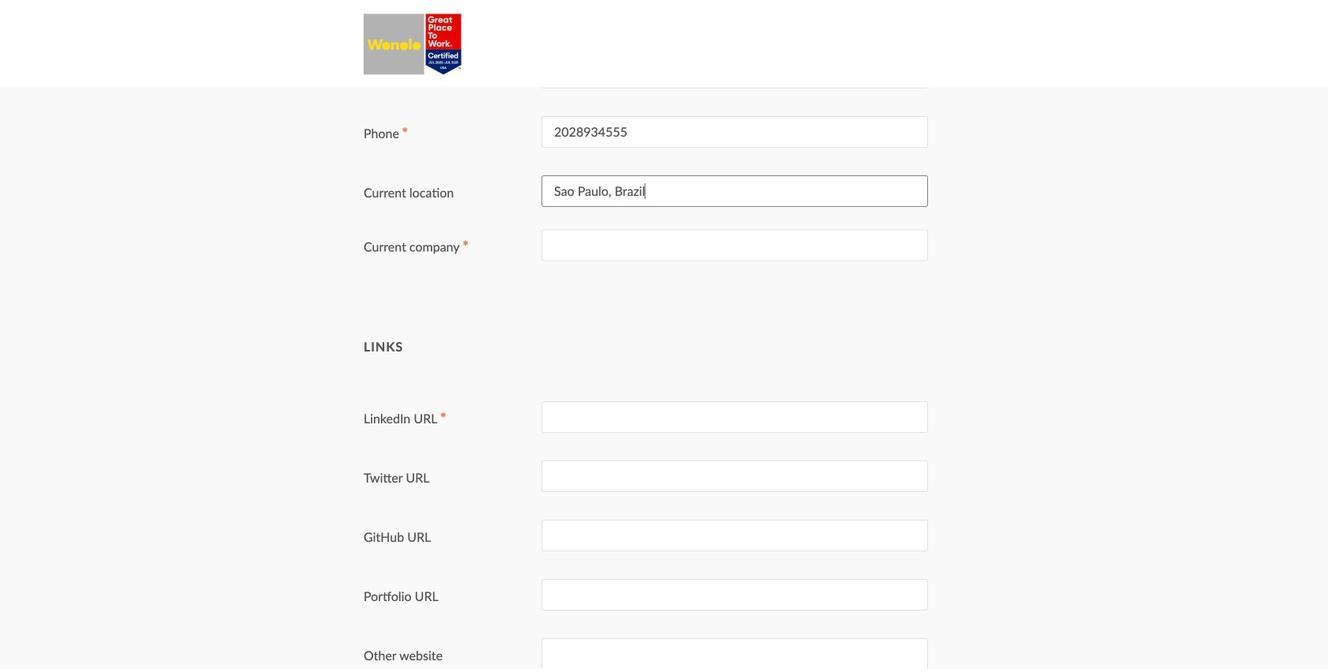 Task type: vqa. For each thing, say whether or not it's contained in the screenshot.
the People.ai logo
no



Task type: locate. For each thing, give the bounding box(es) containing it.
None text field
[[542, 0, 928, 29], [542, 230, 928, 261], [542, 402, 928, 433], [542, 639, 928, 670], [542, 0, 928, 29], [542, 230, 928, 261], [542, 402, 928, 433], [542, 639, 928, 670]]

None text field
[[542, 116, 928, 148], [542, 176, 928, 207], [542, 461, 928, 493], [542, 520, 928, 552], [542, 580, 928, 611], [542, 116, 928, 148], [542, 176, 928, 207], [542, 461, 928, 493], [542, 520, 928, 552], [542, 580, 928, 611]]

None email field
[[542, 57, 928, 89]]

wonolo logo image
[[364, 14, 462, 75]]



